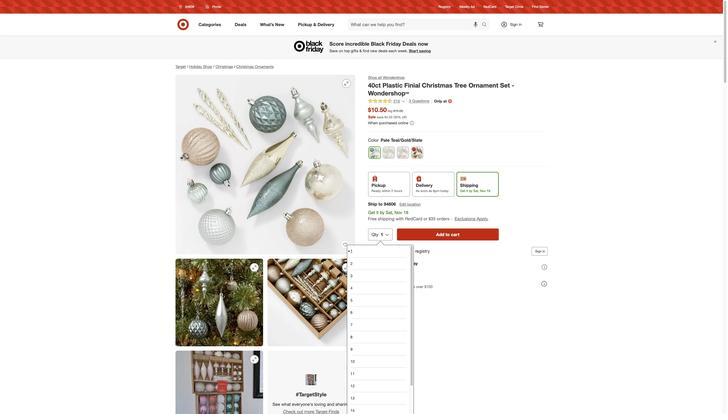Task type: vqa. For each thing, say whether or not it's contained in the screenshot.
Deals button
no



Task type: locate. For each thing, give the bounding box(es) containing it.
3 / from the left
[[234, 64, 236, 69]]

delivery up the soon
[[416, 183, 433, 188]]

1 vertical spatial &
[[360, 49, 362, 53]]

pickup for ready
[[372, 183, 386, 188]]

0 vertical spatial target
[[506, 5, 515, 9]]

0 horizontal spatial on
[[339, 49, 344, 53]]

2 inside '1 2 3 4 5 6 7 8 9 10'
[[351, 261, 353, 266]]

deals up start
[[403, 41, 417, 47]]

0 vertical spatial or
[[424, 216, 428, 222]]

/ left christmas link
[[213, 64, 215, 69]]

5%
[[391, 261, 397, 267]]

0 horizontal spatial target
[[176, 64, 186, 69]]

0 vertical spatial delivery
[[318, 22, 335, 27]]

tree
[[455, 81, 467, 89]]

holiday
[[189, 64, 202, 69]]

christmas right holiday shop link
[[216, 64, 233, 69]]

or
[[424, 216, 428, 222], [394, 249, 398, 254]]

target circle link
[[506, 4, 524, 9]]

0 vertical spatial sat,
[[474, 189, 480, 193]]

get it by sat, nov 18 free shipping with redcard or $35 orders - exclusions apply.
[[368, 210, 489, 222]]

1 horizontal spatial it
[[467, 189, 469, 193]]

1 horizontal spatial 94806
[[384, 202, 396, 207]]

0 horizontal spatial to
[[379, 202, 383, 207]]

pale teal/gold/slate image
[[369, 147, 381, 159]]

save
[[377, 115, 384, 119]]

deals
[[379, 49, 388, 53]]

time
[[398, 278, 407, 284]]

orders inside get it by sat, nov 18 free shipping with redcard or $35 orders - exclusions apply.
[[437, 216, 450, 222]]

pickup inside pickup ready within 2 hours
[[372, 183, 386, 188]]

0 vertical spatial by
[[470, 189, 473, 193]]

on down time
[[399, 285, 403, 289]]

0 vertical spatial save
[[330, 49, 338, 53]]

over right pay
[[388, 278, 397, 284]]

sat, down shipping
[[474, 189, 480, 193]]

or right the create
[[394, 249, 398, 254]]

or left $35
[[424, 216, 428, 222]]

now
[[418, 41, 429, 47]]

0 horizontal spatial pickup
[[298, 22, 312, 27]]

1 vertical spatial shop
[[368, 75, 378, 80]]

0 vertical spatial 2
[[392, 189, 394, 193]]

target left circle
[[506, 5, 515, 9]]

0 vertical spatial it
[[467, 189, 469, 193]]

1 vertical spatial nov
[[395, 210, 403, 215]]

shop inside shop all wondershop 40ct plastic finial christmas tree ornament set - wondershop™
[[368, 75, 378, 80]]

0 vertical spatial 3
[[409, 99, 412, 103]]

sign in
[[511, 22, 522, 27], [536, 249, 546, 254]]

1 horizontal spatial pickup
[[372, 183, 386, 188]]

/ right christmas link
[[234, 64, 236, 69]]

2 left hours on the top right
[[392, 189, 394, 193]]

christmas inside shop all wondershop 40ct plastic finial christmas tree ornament set - wondershop™
[[422, 81, 453, 89]]

(
[[394, 115, 395, 119]]

2
[[392, 189, 394, 193], [351, 261, 353, 266]]

0 vertical spatial redcard
[[484, 5, 497, 9]]

1 vertical spatial 3
[[351, 274, 353, 278]]

with
[[379, 267, 387, 272]]

on inside score incredible black friday deals now save on top gifts & find new deals each week. start saving
[[339, 49, 344, 53]]

shop
[[203, 64, 212, 69], [368, 75, 378, 80]]

teal/gold/slate
[[391, 138, 423, 143]]

red/green/gold image
[[412, 147, 423, 159]]

0 vertical spatial to
[[379, 202, 383, 207]]

to for 94806
[[379, 202, 383, 207]]

0 horizontal spatial /
[[187, 64, 188, 69]]

new
[[371, 49, 378, 53]]

5
[[351, 298, 353, 303]]

sign inside button
[[536, 249, 542, 254]]

0 horizontal spatial orders
[[404, 285, 415, 289]]

friday
[[387, 41, 402, 47]]

1 2 3 4 5 6 7 8 9 10
[[351, 249, 355, 364]]

redcard right ad
[[484, 5, 497, 9]]

cart
[[452, 232, 460, 237]]

every
[[398, 261, 410, 267]]

it inside get it by sat, nov 18 free shipping with redcard or $35 orders - exclusions apply.
[[377, 210, 379, 215]]

3 inside '1 2 3 4 5 6 7 8 9 10'
[[351, 274, 353, 278]]

- right set
[[512, 81, 515, 89]]

1 vertical spatial 1
[[351, 249, 353, 254]]

sign in inside sign in button
[[536, 249, 546, 254]]

0 horizontal spatial by
[[380, 210, 385, 215]]

1
[[381, 232, 384, 237], [351, 249, 353, 254]]

to right ship at the right top
[[379, 202, 383, 207]]

1 horizontal spatial -
[[512, 81, 515, 89]]

0 horizontal spatial 18
[[404, 210, 409, 215]]

off
[[402, 115, 406, 119]]

it up the free
[[377, 210, 379, 215]]

0 vertical spatial -
[[512, 81, 515, 89]]

0 vertical spatial orders
[[437, 216, 450, 222]]

2 / from the left
[[213, 64, 215, 69]]

0 vertical spatial sign
[[511, 22, 518, 27]]

0 vertical spatial sign in
[[511, 22, 522, 27]]

1 vertical spatial sign in
[[536, 249, 546, 254]]

1 horizontal spatial on
[[399, 285, 403, 289]]

redcard inside get it by sat, nov 18 free shipping with redcard or $35 orders - exclusions apply.
[[405, 216, 423, 222]]

0 horizontal spatial -
[[451, 216, 453, 222]]

&
[[314, 22, 317, 27], [360, 49, 362, 53]]

4.50
[[387, 115, 393, 119]]

1 horizontal spatial delivery
[[416, 183, 433, 188]]

2 horizontal spatial /
[[234, 64, 236, 69]]

sat, inside the shipping get it by sat, nov 18
[[474, 189, 480, 193]]

redcard down 5% on the right of the page
[[388, 267, 403, 272]]

at
[[444, 99, 447, 103]]

pickup ready within 2 hours
[[372, 183, 403, 193]]

1 horizontal spatial in
[[543, 249, 546, 254]]

christmas up only
[[422, 81, 453, 89]]

0 horizontal spatial &
[[314, 22, 317, 27]]

save down score
[[330, 49, 338, 53]]

it
[[467, 189, 469, 193], [377, 210, 379, 215]]

1 vertical spatial by
[[380, 210, 385, 215]]

2 vertical spatial redcard
[[388, 267, 403, 272]]

/ right target link
[[187, 64, 188, 69]]

get down shipping
[[461, 189, 466, 193]]

nov inside get it by sat, nov 18 free shipping with redcard or $35 orders - exclusions apply.
[[395, 210, 403, 215]]

1 vertical spatial target
[[176, 64, 186, 69]]

0 vertical spatial 1
[[381, 232, 384, 237]]

score incredible black friday deals now save on top gifts & find new deals each week. start saving
[[330, 41, 431, 53]]

ornament
[[469, 81, 499, 89]]

94806 left pinole dropdown button
[[185, 5, 194, 9]]

1 vertical spatial on
[[399, 285, 403, 289]]

40ct plastic finial christmas tree ornament set - wondershop™, 1 of 7 image
[[176, 75, 355, 255]]

sat, inside get it by sat, nov 18 free shipping with redcard or $35 orders - exclusions apply.
[[386, 210, 394, 215]]

find
[[533, 5, 539, 9]]

1 horizontal spatial redcard
[[405, 216, 423, 222]]

shop left all
[[368, 75, 378, 80]]

3 questions link
[[407, 98, 430, 104]]

$
[[385, 115, 387, 119]]

- inside shop all wondershop 40ct plastic finial christmas tree ornament set - wondershop™
[[512, 81, 515, 89]]

0 horizontal spatial save
[[330, 49, 338, 53]]

nov
[[481, 189, 486, 193], [395, 210, 403, 215]]

0 horizontal spatial 1
[[351, 249, 353, 254]]

1 horizontal spatial &
[[360, 49, 362, 53]]

pickup up ready
[[372, 183, 386, 188]]

pickup & delivery
[[298, 22, 335, 27]]

1 horizontal spatial sign in
[[536, 249, 546, 254]]

0 vertical spatial nov
[[481, 189, 486, 193]]

0 horizontal spatial nov
[[395, 210, 403, 215]]

ad
[[471, 5, 475, 9]]

it down shipping
[[467, 189, 469, 193]]

1 horizontal spatial target
[[506, 5, 515, 9]]

0 vertical spatial 18
[[487, 189, 491, 193]]

0 vertical spatial on
[[339, 49, 344, 53]]

by inside the shipping get it by sat, nov 18
[[470, 189, 473, 193]]

by up shipping
[[380, 210, 385, 215]]

1 horizontal spatial over
[[417, 285, 424, 289]]

- left 'exclusions'
[[451, 216, 453, 222]]

shipping
[[378, 216, 395, 222]]

94806 left the edit at the right top
[[384, 202, 396, 207]]

it inside the shipping get it by sat, nov 18
[[467, 189, 469, 193]]

1 vertical spatial orders
[[404, 285, 415, 289]]

nov inside the shipping get it by sat, nov 18
[[481, 189, 486, 193]]

save inside score incredible black friday deals now save on top gifts & find new deals each week. start saving
[[330, 49, 338, 53]]

14
[[351, 409, 355, 413]]

orders inside pay over time on orders over $100
[[404, 285, 415, 289]]

12 link
[[351, 380, 407, 392]]

1 vertical spatial or
[[394, 249, 398, 254]]

on left top
[[339, 49, 344, 53]]

0 horizontal spatial 2
[[351, 261, 353, 266]]

1 vertical spatial 94806
[[384, 202, 396, 207]]

0 horizontal spatial deals
[[235, 22, 247, 27]]

get up the free
[[368, 210, 376, 215]]

over left $100 on the bottom right of page
[[417, 285, 424, 289]]

1 horizontal spatial sat,
[[474, 189, 480, 193]]

0 horizontal spatial get
[[368, 210, 376, 215]]

pickup right new
[[298, 22, 312, 27]]

ready
[[372, 189, 381, 193]]

reg
[[388, 109, 393, 113]]

1 vertical spatial sign
[[536, 249, 542, 254]]

find stores
[[533, 5, 549, 9]]

1 vertical spatial in
[[543, 249, 546, 254]]

3 left questions
[[409, 99, 412, 103]]

3 up "4" on the bottom left of page
[[351, 274, 353, 278]]

0 horizontal spatial 94806
[[185, 5, 194, 9]]

1 horizontal spatial or
[[424, 216, 428, 222]]

saving
[[420, 49, 431, 53]]

1 vertical spatial get
[[368, 210, 376, 215]]

$35
[[429, 216, 436, 222]]

save up with
[[379, 261, 389, 267]]

get
[[461, 189, 466, 193], [368, 210, 376, 215]]

color
[[368, 138, 379, 143]]

13 link
[[351, 392, 407, 405]]

0 vertical spatial over
[[388, 278, 397, 284]]

pickup
[[298, 22, 312, 27], [372, 183, 386, 188]]

1 horizontal spatial save
[[379, 261, 389, 267]]

1 vertical spatial redcard
[[405, 216, 423, 222]]

1 vertical spatial deals
[[403, 41, 417, 47]]

0 horizontal spatial sat,
[[386, 210, 394, 215]]

0 horizontal spatial it
[[377, 210, 379, 215]]

1 horizontal spatial to
[[446, 232, 450, 237]]

2 up "4" on the bottom left of page
[[351, 261, 353, 266]]

delivery up score
[[318, 22, 335, 27]]

to inside button
[[446, 232, 450, 237]]

orders down time
[[404, 285, 415, 289]]

save inside save 5% every day with redcard
[[379, 261, 389, 267]]

0 horizontal spatial sign in
[[511, 22, 522, 27]]

0 vertical spatial get
[[461, 189, 466, 193]]

#targetstyle
[[296, 392, 327, 398]]

target left holiday
[[176, 64, 186, 69]]

shop right holiday
[[203, 64, 212, 69]]

by down shipping
[[470, 189, 473, 193]]

to
[[379, 202, 383, 207], [446, 232, 450, 237]]

target for target / holiday shop / christmas / christmas ornaments
[[176, 64, 186, 69]]

apply.
[[477, 216, 489, 222]]

5 link
[[351, 294, 407, 307]]

1 horizontal spatial by
[[470, 189, 473, 193]]

to right add
[[446, 232, 450, 237]]

1 vertical spatial 18
[[404, 210, 409, 215]]

1 horizontal spatial orders
[[437, 216, 450, 222]]

40ct plastic finial christmas tree ornament set - wondershop™, 2 of 7 image
[[176, 259, 263, 347]]

christmas
[[216, 64, 233, 69], [237, 64, 254, 69], [422, 81, 453, 89]]

weekly ad link
[[460, 4, 475, 9]]

2 horizontal spatial redcard
[[484, 5, 497, 9]]

0 vertical spatial pickup
[[298, 22, 312, 27]]

2 horizontal spatial christmas
[[422, 81, 453, 89]]

1 vertical spatial pickup
[[372, 183, 386, 188]]

94806 inside 94806 dropdown button
[[185, 5, 194, 9]]

3
[[409, 99, 412, 103], [351, 274, 353, 278]]

8
[[351, 335, 353, 340]]

1 horizontal spatial /
[[213, 64, 215, 69]]

pinole button
[[202, 2, 225, 12]]

christmas ornaments link
[[237, 64, 274, 69]]

as
[[416, 189, 420, 193]]

0 vertical spatial 94806
[[185, 5, 194, 9]]

7 link
[[351, 319, 407, 331]]

score
[[330, 41, 344, 47]]

1 horizontal spatial 2
[[392, 189, 394, 193]]

1 horizontal spatial sign
[[536, 249, 542, 254]]

purchased
[[379, 121, 398, 125]]

everyone's
[[292, 402, 313, 407]]

christmas left ornaments
[[237, 64, 254, 69]]

categories link
[[194, 19, 228, 31]]

what's new
[[260, 22, 285, 27]]

12
[[351, 384, 355, 389]]

sat, up shipping
[[386, 210, 394, 215]]

sharing
[[336, 402, 350, 407]]

1 vertical spatial save
[[379, 261, 389, 267]]

loving
[[315, 402, 326, 407]]

orders right $35
[[437, 216, 450, 222]]

deals inside score incredible black friday deals now save on top gifts & find new deals each week. start saving
[[403, 41, 417, 47]]

christmas link
[[216, 64, 233, 69]]

and
[[327, 402, 335, 407]]

ornaments
[[255, 64, 274, 69]]

1 vertical spatial to
[[446, 232, 450, 237]]

redcard right with
[[405, 216, 423, 222]]

deals left what's
[[235, 22, 247, 27]]



Task type: describe. For each thing, give the bounding box(es) containing it.
edit location button
[[400, 202, 421, 208]]

only
[[435, 99, 443, 103]]

11 link
[[351, 368, 407, 380]]

3 questions
[[409, 99, 430, 103]]

sale
[[368, 115, 376, 119]]

1 horizontal spatial 1
[[381, 232, 384, 237]]

edit
[[400, 202, 407, 207]]

4 link
[[351, 282, 407, 294]]

pay over time on orders over $100
[[379, 278, 433, 289]]

#targetstyle preview 1 image
[[306, 375, 317, 386]]

3 link
[[351, 270, 407, 282]]

sign in button
[[532, 247, 548, 256]]

today
[[441, 189, 449, 193]]

start
[[409, 49, 419, 53]]

free
[[368, 216, 377, 222]]

pay
[[379, 278, 387, 284]]

search
[[480, 22, 493, 28]]

weekly ad
[[460, 5, 475, 9]]

stores
[[540, 5, 549, 9]]

location
[[408, 202, 421, 207]]

day
[[411, 261, 418, 267]]

hours
[[394, 189, 403, 193]]

13
[[351, 396, 355, 401]]

see what everyone's loving and sharing
[[273, 402, 350, 407]]

add to cart button
[[397, 229, 499, 241]]

6
[[351, 310, 353, 315]]

wondershop
[[383, 75, 405, 80]]

within
[[382, 189, 391, 193]]

- inside get it by sat, nov 18 free shipping with redcard or $35 orders - exclusions apply.
[[451, 216, 453, 222]]

6pm
[[433, 189, 440, 193]]

only at
[[435, 99, 447, 103]]

215 link
[[368, 98, 406, 105]]

soon
[[421, 189, 428, 193]]

what's
[[260, 22, 274, 27]]

in inside button
[[543, 249, 546, 254]]

0 horizontal spatial or
[[394, 249, 398, 254]]

sign in inside sign in link
[[511, 22, 522, 27]]

1 horizontal spatial 3
[[409, 99, 412, 103]]

when purchased online
[[368, 121, 409, 125]]

40ct
[[368, 81, 381, 89]]

black
[[371, 41, 385, 47]]

with
[[396, 216, 404, 222]]

redcard link
[[484, 4, 497, 9]]

registry
[[416, 249, 430, 254]]

manage
[[399, 249, 415, 254]]

delivery as soon as 6pm today
[[416, 183, 449, 193]]

all
[[379, 75, 382, 80]]

10
[[351, 360, 355, 364]]

ship to 94806
[[368, 202, 396, 207]]

$10.50 reg $15.00 sale save $ 4.50 ( 30 % off )
[[368, 106, 407, 119]]

9
[[351, 347, 353, 352]]

shipping
[[461, 183, 479, 188]]

0 vertical spatial &
[[314, 22, 317, 27]]

0 horizontal spatial in
[[519, 22, 522, 27]]

9 link
[[351, 343, 407, 356]]

get inside the shipping get it by sat, nov 18
[[461, 189, 466, 193]]

exclusions apply. link
[[455, 216, 489, 222]]

pink/champagne image
[[398, 147, 409, 159]]

40ct plastic finial christmas tree ornament set - wondershop™, 3 of 7 image
[[268, 259, 355, 347]]

18 inside the shipping get it by sat, nov 18
[[487, 189, 491, 193]]

questions
[[413, 99, 430, 103]]

target for target circle
[[506, 5, 515, 9]]

redcard inside save 5% every day with redcard
[[388, 267, 403, 272]]

0 horizontal spatial over
[[388, 278, 397, 284]]

11
[[351, 372, 355, 376]]

find
[[363, 49, 370, 53]]

$15.00
[[394, 109, 404, 113]]

94806 button
[[176, 2, 200, 12]]

2 link
[[351, 258, 407, 270]]

target circle
[[506, 5, 524, 9]]

pickup & delivery link
[[294, 19, 342, 31]]

photo from @gala_mk85, 4 of 7 image
[[176, 351, 263, 415]]

save 5% every day with redcard
[[379, 261, 418, 272]]

by inside get it by sat, nov 18 free shipping with redcard or $35 orders - exclusions apply.
[[380, 210, 385, 215]]

or inside get it by sat, nov 18 free shipping with redcard or $35 orders - exclusions apply.
[[424, 216, 428, 222]]

4
[[351, 286, 353, 291]]

to for cart
[[446, 232, 450, 237]]

search button
[[480, 19, 493, 32]]

8 link
[[351, 331, 407, 343]]

$100
[[425, 285, 433, 289]]

1 / from the left
[[187, 64, 188, 69]]

see
[[273, 402, 280, 407]]

holiday shop link
[[189, 64, 212, 69]]

as
[[429, 189, 433, 193]]

0 vertical spatial shop
[[203, 64, 212, 69]]

pickup for &
[[298, 22, 312, 27]]

image gallery element
[[176, 75, 355, 415]]

registry link
[[439, 4, 451, 9]]

1 inside '1 2 3 4 5 6 7 8 9 10'
[[351, 249, 353, 254]]

0 horizontal spatial delivery
[[318, 22, 335, 27]]

what's new link
[[256, 19, 292, 31]]

plastic
[[383, 81, 403, 89]]

candy champagne image
[[383, 147, 395, 159]]

1 vertical spatial over
[[417, 285, 424, 289]]

)
[[406, 115, 407, 119]]

incredible
[[346, 41, 370, 47]]

set
[[501, 81, 511, 89]]

7
[[351, 323, 353, 327]]

18 inside get it by sat, nov 18 free shipping with redcard or $35 orders - exclusions apply.
[[404, 210, 409, 215]]

circle
[[516, 5, 524, 9]]

10 link
[[351, 356, 407, 368]]

categories
[[199, 22, 221, 27]]

2 inside pickup ready within 2 hours
[[392, 189, 394, 193]]

What can we help you find? suggestions appear below search field
[[348, 19, 484, 31]]

1 horizontal spatial christmas
[[237, 64, 254, 69]]

gifts
[[351, 49, 359, 53]]

on inside pay over time on orders over $100
[[399, 285, 403, 289]]

delivery inside 'delivery as soon as 6pm today'
[[416, 183, 433, 188]]

& inside score incredible black friday deals now save on top gifts & find new deals each week. start saving
[[360, 49, 362, 53]]

0 horizontal spatial christmas
[[216, 64, 233, 69]]

each
[[389, 49, 397, 53]]

qty 1
[[372, 232, 384, 237]]

$10.50
[[368, 106, 387, 114]]

get inside get it by sat, nov 18 free shipping with redcard or $35 orders - exclusions apply.
[[368, 210, 376, 215]]



